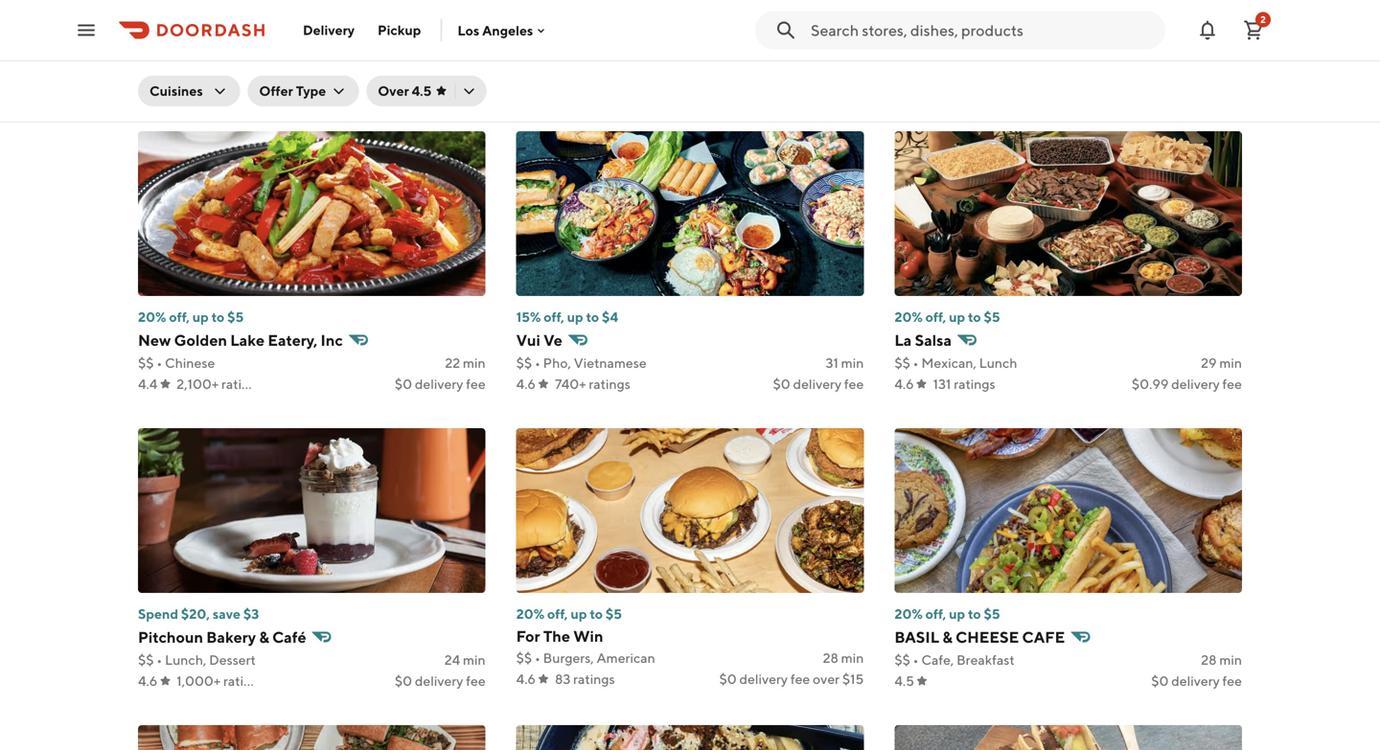 Task type: describe. For each thing, give the bounding box(es) containing it.
min for asian box
[[463, 58, 486, 74]]

off, inside 20% off, up to $5 eat drink americano
[[547, 12, 568, 28]]

to up $$ • mexican, lunch
[[968, 309, 981, 325]]

131 ratings
[[933, 376, 995, 392]]

la salsa
[[894, 331, 952, 349]]

24 for asian box
[[444, 58, 460, 74]]

drink
[[544, 34, 583, 52]]

fee for asian box
[[466, 79, 486, 95]]

$$ • chinese
[[138, 355, 215, 371]]

4.6 for pitchoun bakery & café
[[138, 673, 157, 689]]

1 vertical spatial asian
[[165, 58, 199, 74]]

4.6 left 83
[[516, 671, 536, 687]]

$$ for la salsa
[[894, 355, 910, 371]]

15% off, up to $4
[[516, 309, 618, 325]]

wings,
[[967, 58, 1009, 74]]

type
[[296, 83, 326, 99]]

20% off, up to $5 for &
[[894, 606, 1000, 622]]

cafe
[[1022, 628, 1065, 646]]

$5 up lunch
[[984, 309, 1000, 325]]

$0 for asian box
[[395, 79, 412, 95]]

28 min for $0 delivery fee
[[1201, 652, 1242, 668]]

131
[[933, 376, 951, 392]]

1,000+
[[177, 673, 221, 689]]

4.5 inside button
[[412, 83, 432, 99]]

lunch,
[[165, 652, 206, 668]]

$$ • pho, vietnamese
[[516, 355, 647, 371]]

1 horizontal spatial vietnamese
[[574, 355, 647, 371]]

4.6 for la salsa
[[894, 376, 914, 392]]

$5 inside 20% off, up to $5 eat drink americano
[[606, 12, 622, 28]]

$15
[[842, 671, 864, 687]]

café
[[272, 628, 306, 646]]

over
[[378, 83, 409, 99]]

4.5 for 730+ ratings
[[138, 79, 158, 95]]

$$ • burgers, american
[[516, 650, 655, 666]]

24 min for pitchoun bakery & café
[[444, 652, 486, 668]]

$0 for vui ve
[[773, 376, 790, 392]]

Store search: begin typing to search for stores available on DoorDash text field
[[811, 20, 1154, 41]]

730+ ratings
[[177, 79, 252, 95]]

offer
[[259, 83, 293, 99]]

breakfast
[[957, 652, 1015, 668]]

730+
[[177, 79, 208, 95]]

$0 delivery fee for basil & cheese cafe
[[1151, 673, 1242, 689]]

delivery for pitchoun bakery & café
[[415, 673, 463, 689]]

pickup
[[378, 22, 421, 38]]

cheese
[[956, 628, 1019, 646]]

off, up basil on the right of the page
[[925, 606, 946, 622]]

los angeles button
[[458, 22, 548, 38]]

save
[[213, 606, 241, 622]]

fee for pitchoun bakery & café
[[466, 673, 486, 689]]

$5 inside the 20% off, up to $5 for the win
[[606, 606, 622, 622]]

min for vui ve
[[841, 355, 864, 371]]

fee for la salsa
[[1222, 376, 1242, 392]]

to up wafflez
[[968, 12, 981, 28]]

24 min for asian box
[[444, 58, 486, 74]]

$$ • lunch, dessert
[[138, 652, 256, 668]]

delivery
[[303, 22, 355, 38]]

ratings for asian box
[[211, 79, 252, 95]]

• for asian box
[[157, 58, 162, 74]]

gritz
[[894, 34, 931, 52]]

dessert
[[209, 652, 256, 668]]

up up golden
[[192, 309, 209, 325]]

22
[[445, 355, 460, 371]]

ratings for la salsa
[[954, 376, 995, 392]]

lake
[[230, 331, 265, 349]]

28 for $0 delivery fee
[[1201, 652, 1217, 668]]

to up basil & cheese cafe
[[968, 606, 981, 622]]

deals:
[[138, 12, 176, 28]]

• for pitchoun bakery & café
[[157, 652, 162, 668]]

15%
[[516, 309, 541, 325]]

ratings for new golden lake eatery, inc
[[221, 376, 263, 392]]

fee for vui ve
[[844, 376, 864, 392]]

to inside the 20% off, up to $5 for the win
[[590, 606, 603, 622]]

$0 delivery fee for new golden lake eatery, inc
[[395, 376, 486, 392]]

up inside 20% off, up to $5 eat drink americano
[[571, 12, 587, 28]]

29 min
[[1201, 355, 1242, 371]]

up up gritz n wafflez
[[949, 12, 965, 28]]

$$ down for
[[516, 650, 532, 666]]

basil
[[894, 628, 939, 646]]

offer type button
[[248, 76, 359, 106]]

off, up ve in the top left of the page
[[544, 309, 564, 325]]

min for la salsa
[[1219, 355, 1242, 371]]

up up $$ • asian fusion, vietnamese
[[233, 12, 250, 28]]

salads
[[622, 58, 661, 74]]

sandwiches,
[[543, 58, 619, 74]]

$0 delivery fee for asian box
[[395, 79, 486, 95]]

bakery
[[206, 628, 256, 646]]

delivery for new golden lake eatery, inc
[[415, 376, 463, 392]]

los
[[458, 22, 479, 38]]

0 horizontal spatial vietnamese
[[248, 58, 321, 74]]

off, up fusion,
[[210, 12, 231, 28]]

$$ for pitchoun bakery & café
[[138, 652, 154, 668]]

offer type
[[259, 83, 326, 99]]

31 min
[[826, 355, 864, 371]]

over
[[813, 671, 840, 687]]

eat
[[516, 34, 541, 52]]

29
[[1201, 355, 1217, 371]]

ratings for vui ve
[[589, 376, 630, 392]]

vui
[[516, 331, 540, 349]]

asian box
[[138, 34, 208, 52]]

4.4
[[138, 376, 157, 392]]

box
[[181, 34, 208, 52]]

salsa
[[915, 331, 952, 349]]

spend $20, save $3
[[138, 606, 259, 622]]

the
[[543, 627, 570, 645]]

$$ • mexican, lunch
[[894, 355, 1017, 371]]

min for pitchoun bakery & café
[[463, 652, 486, 668]]

pitchoun bakery & café
[[138, 628, 306, 646]]

delivery for basil & cheese cafe
[[1171, 673, 1220, 689]]

1,000+ ratings
[[177, 673, 265, 689]]

golden
[[174, 331, 227, 349]]

fee for new golden lake eatery, inc
[[466, 376, 486, 392]]

• for new golden lake eatery, inc
[[157, 355, 162, 371]]

lunch
[[979, 355, 1017, 371]]

$$ • asian fusion, vietnamese
[[138, 58, 321, 74]]

n
[[934, 34, 946, 52]]

chinese
[[165, 355, 215, 371]]

over 4.5 button
[[366, 76, 486, 106]]

26
[[823, 58, 838, 74]]

delivery button
[[291, 15, 366, 46]]

up up salsa
[[949, 309, 965, 325]]

american
[[597, 650, 655, 666]]

$$ for new golden lake eatery, inc
[[138, 355, 154, 371]]

20% up new
[[138, 309, 166, 325]]

48 min
[[1200, 58, 1242, 74]]

up inside the 20% off, up to $5 for the win
[[571, 606, 587, 622]]

20% inside the 20% off, up to $5 for the win
[[516, 606, 544, 622]]

22 min
[[445, 355, 486, 371]]

inc
[[321, 331, 343, 349]]

off, up salsa
[[925, 309, 946, 325]]



Task type: locate. For each thing, give the bounding box(es) containing it.
4.5
[[138, 79, 158, 95], [412, 83, 432, 99], [894, 673, 914, 689]]

24 min
[[444, 58, 486, 74], [444, 652, 486, 668]]

$3
[[243, 606, 259, 622]]

delivery for asian box
[[415, 79, 463, 95]]

up left "$4"
[[567, 309, 583, 325]]

up up drink
[[571, 12, 587, 28]]

pho,
[[543, 355, 571, 371]]

asian up 730+ at the left top of page
[[165, 58, 199, 74]]

fusion,
[[201, 58, 245, 74]]

1 24 min from the top
[[444, 58, 486, 74]]

asian
[[138, 34, 178, 52], [165, 58, 199, 74]]

to inside 20% off, up to $5 eat drink americano
[[590, 12, 603, 28]]

min
[[463, 58, 486, 74], [841, 58, 864, 74], [1219, 58, 1242, 74], [463, 355, 486, 371], [841, 355, 864, 371], [1219, 355, 1242, 371], [841, 650, 864, 666], [463, 652, 486, 668], [1219, 652, 1242, 668]]

delivery
[[415, 79, 463, 95], [415, 376, 463, 392], [793, 376, 842, 392], [1171, 376, 1220, 392], [739, 671, 788, 687], [415, 673, 463, 689], [1171, 673, 1220, 689]]

vietnamese up 740+ ratings
[[574, 355, 647, 371]]

1 vertical spatial 24 min
[[444, 652, 486, 668]]

open menu image
[[75, 19, 98, 42]]

$20,
[[181, 606, 210, 622]]

1 horizontal spatial &
[[942, 628, 953, 646]]

burgers,
[[543, 650, 594, 666]]

& up $$ • cafe, breakfast
[[942, 628, 953, 646]]

20% up gritz
[[894, 12, 923, 28]]

$$ • sandwiches, salads
[[516, 58, 661, 74]]

$5 up new golden lake eatery, inc
[[227, 309, 244, 325]]

4.6 for vui ve
[[516, 376, 536, 392]]

to up win
[[590, 606, 603, 622]]

• down the asian box on the top left
[[157, 58, 162, 74]]

4.5 left 730+ at the left top of page
[[138, 79, 158, 95]]

min for basil & cheese cafe
[[1219, 652, 1242, 668]]

24 for pitchoun bakery & café
[[444, 652, 460, 668]]

• down new
[[157, 355, 162, 371]]

20%
[[179, 12, 207, 28], [516, 12, 544, 28], [894, 12, 923, 28], [138, 309, 166, 325], [894, 309, 923, 325], [516, 606, 544, 622], [894, 606, 923, 622]]

deals: 20% off, up to $5
[[138, 12, 285, 28]]

pitchoun
[[138, 628, 203, 646]]

20% off, up to $5 up golden
[[138, 309, 244, 325]]

$5 up the american
[[606, 606, 622, 622]]

over 4.5
[[378, 83, 432, 99]]

1 horizontal spatial 28 min
[[1201, 652, 1242, 668]]

$0 delivery fee for vui ve
[[773, 376, 864, 392]]

0 horizontal spatial &
[[259, 628, 269, 646]]

$0.99
[[1132, 376, 1169, 392]]

• for gritz n wafflez
[[905, 58, 911, 74]]

• for la salsa
[[913, 355, 919, 371]]

4.6 down pitchoun
[[138, 673, 157, 689]]

1 horizontal spatial chicken
[[1047, 58, 1098, 74]]

& left café on the bottom left
[[259, 628, 269, 646]]

chicken right fried
[[1047, 58, 1098, 74]]

20% off, up to $5 for golden
[[138, 309, 244, 325]]

$4
[[602, 309, 618, 325]]

cuisines button
[[138, 76, 240, 106]]

ratings down dessert
[[223, 673, 265, 689]]

20% off, up to $5
[[894, 12, 1000, 28], [138, 309, 244, 325], [894, 309, 1000, 325], [894, 606, 1000, 622]]

up up basil & cheese cafe
[[949, 606, 965, 622]]

0 vertical spatial 24 min
[[444, 58, 486, 74]]

fee for basil & cheese cafe
[[1222, 673, 1242, 689]]

20% up box
[[179, 12, 207, 28]]

• down eat on the left
[[535, 58, 540, 74]]

0 horizontal spatial 28
[[823, 650, 838, 666]]

fried
[[1012, 58, 1044, 74]]

min for new golden lake eatery, inc
[[463, 355, 486, 371]]

740+
[[555, 376, 586, 392]]

2 24 min from the top
[[444, 652, 486, 668]]

$5 left delivery
[[268, 12, 285, 28]]

28 for $0 delivery fee over $15
[[823, 650, 838, 666]]

$$ down vui
[[516, 355, 532, 371]]

• left cafe,
[[913, 652, 919, 668]]

mexican,
[[921, 355, 976, 371]]

20% up eat on the left
[[516, 12, 544, 28]]

4.6 down vui
[[516, 376, 536, 392]]

win
[[573, 627, 603, 645]]

chicken
[[913, 58, 964, 74], [1047, 58, 1098, 74]]

$$ • cafe, breakfast
[[894, 652, 1015, 668]]

notification bell image
[[1196, 19, 1219, 42]]

$5
[[268, 12, 285, 28], [606, 12, 622, 28], [984, 12, 1000, 28], [227, 309, 244, 325], [984, 309, 1000, 325], [606, 606, 622, 622], [984, 606, 1000, 622]]

$5 up cheese
[[984, 606, 1000, 622]]

cafe,
[[921, 652, 954, 668]]

4.5 for $0 delivery fee
[[894, 673, 914, 689]]

0 horizontal spatial 28 min
[[823, 650, 864, 666]]

vietnamese
[[248, 58, 321, 74], [574, 355, 647, 371]]

• for vui ve
[[535, 355, 540, 371]]

to up golden
[[211, 309, 225, 325]]

basil & cheese cafe
[[894, 628, 1065, 646]]

ratings down $$ • asian fusion, vietnamese
[[211, 79, 252, 95]]

delivery for vui ve
[[793, 376, 842, 392]]

1 horizontal spatial 28
[[1201, 652, 1217, 668]]

new golden lake eatery, inc
[[138, 331, 343, 349]]

to up the americano
[[590, 12, 603, 28]]

20% off, up to $5 up salsa
[[894, 309, 1000, 325]]

20% off, up to $5 for n
[[894, 12, 1000, 28]]

off, inside the 20% off, up to $5 for the win
[[547, 606, 568, 622]]

1 24 from the top
[[444, 58, 460, 74]]

$0 for pitchoun bakery & café
[[395, 673, 412, 689]]

1 items, open order cart image
[[1242, 19, 1265, 42]]

cuisines
[[150, 83, 203, 99]]

1 vertical spatial 24
[[444, 652, 460, 668]]

to left "$4"
[[586, 309, 599, 325]]

$0 delivery fee for pitchoun bakery & café
[[395, 673, 486, 689]]

2 chicken from the left
[[1047, 58, 1098, 74]]

ratings down $$ • mexican, lunch
[[954, 376, 995, 392]]

20% inside 20% off, up to $5 eat drink americano
[[516, 12, 544, 28]]

4.5 right over
[[412, 83, 432, 99]]

2 24 from the top
[[444, 652, 460, 668]]

31
[[826, 355, 838, 371]]

$ • chicken wings, fried chicken
[[894, 58, 1098, 74]]

los angeles
[[458, 22, 533, 38]]

asian down 'deals:'
[[138, 34, 178, 52]]

0 horizontal spatial 4.5
[[138, 79, 158, 95]]

spend
[[138, 606, 178, 622]]

ratings for pitchoun bakery & café
[[223, 673, 265, 689]]

20% off, up to $5 up gritz n wafflez
[[894, 12, 1000, 28]]

28
[[823, 650, 838, 666], [1201, 652, 1217, 668]]

$$ down pitchoun
[[138, 652, 154, 668]]

83
[[555, 671, 571, 687]]

26 min
[[823, 58, 864, 74]]

• left pho,
[[535, 355, 540, 371]]

$0 for new golden lake eatery, inc
[[395, 376, 412, 392]]

chicken down n
[[913, 58, 964, 74]]

1 chicken from the left
[[913, 58, 964, 74]]

off, up drink
[[547, 12, 568, 28]]

• down la salsa
[[913, 355, 919, 371]]

2,100+
[[177, 376, 219, 392]]

20% up for
[[516, 606, 544, 622]]

off,
[[210, 12, 231, 28], [547, 12, 568, 28], [925, 12, 946, 28], [169, 309, 190, 325], [544, 309, 564, 325], [925, 309, 946, 325], [547, 606, 568, 622], [925, 606, 946, 622]]

$$ for basil & cheese cafe
[[894, 652, 910, 668]]

$0.99 delivery fee
[[1132, 376, 1242, 392]]

$$ down basil on the right of the page
[[894, 652, 910, 668]]

20% up basil on the right of the page
[[894, 606, 923, 622]]

2 & from the left
[[942, 628, 953, 646]]

20% off, up to $5 for the win
[[516, 606, 622, 645]]

fee
[[466, 79, 486, 95], [466, 376, 486, 392], [844, 376, 864, 392], [1222, 376, 1242, 392], [790, 671, 810, 687], [466, 673, 486, 689], [1222, 673, 1242, 689]]

new
[[138, 331, 171, 349]]

pickup button
[[366, 15, 433, 46]]

vietnamese up the offer
[[248, 58, 321, 74]]

4.6 left the 131
[[894, 376, 914, 392]]

&
[[259, 628, 269, 646], [942, 628, 953, 646]]

$$ down la
[[894, 355, 910, 371]]

2,100+ ratings
[[177, 376, 263, 392]]

$0 for basil & cheese cafe
[[1151, 673, 1169, 689]]

0 vertical spatial 24
[[444, 58, 460, 74]]

4.5 down basil on the right of the page
[[894, 673, 914, 689]]

28 min
[[823, 650, 864, 666], [1201, 652, 1242, 668]]

1 vertical spatial vietnamese
[[574, 355, 647, 371]]

$$ down eat on the left
[[516, 58, 532, 74]]

for
[[516, 627, 540, 645]]

$$ up 4.4
[[138, 355, 154, 371]]

gritz n wafflez
[[894, 34, 1005, 52]]

ratings down $$ • burgers, american
[[573, 671, 615, 687]]

1 & from the left
[[259, 628, 269, 646]]

• down pitchoun
[[157, 652, 162, 668]]

$$ down the asian box on the top left
[[138, 58, 154, 74]]

la
[[894, 331, 912, 349]]

2
[[1260, 14, 1266, 25]]

20% off, up to $5 eat drink americano
[[516, 12, 664, 52]]

vui ve
[[516, 331, 562, 349]]

$$ for vui ve
[[516, 355, 532, 371]]

$$ for asian box
[[138, 58, 154, 74]]

24
[[444, 58, 460, 74], [444, 652, 460, 668]]

20% off, up to $5 up basil on the right of the page
[[894, 606, 1000, 622]]

eatery,
[[268, 331, 317, 349]]

up up win
[[571, 606, 587, 622]]

83 ratings
[[555, 671, 615, 687]]

ratings down new golden lake eatery, inc
[[221, 376, 263, 392]]

min for gritz n wafflez
[[1219, 58, 1242, 74]]

ve
[[544, 331, 562, 349]]

angeles
[[482, 22, 533, 38]]

ratings
[[211, 79, 252, 95], [221, 376, 263, 392], [589, 376, 630, 392], [954, 376, 995, 392], [573, 671, 615, 687], [223, 673, 265, 689]]

•
[[157, 58, 162, 74], [535, 58, 540, 74], [905, 58, 911, 74], [157, 355, 162, 371], [535, 355, 540, 371], [913, 355, 919, 371], [535, 650, 540, 666], [157, 652, 162, 668], [913, 652, 919, 668]]

$5 up wafflez
[[984, 12, 1000, 28]]

0 vertical spatial vietnamese
[[248, 58, 321, 74]]

off, up the
[[547, 606, 568, 622]]

20% up la
[[894, 309, 923, 325]]

20% off, up to $5 for salsa
[[894, 309, 1000, 325]]

off, up golden
[[169, 309, 190, 325]]

to up $$ • asian fusion, vietnamese
[[252, 12, 265, 28]]

$$
[[138, 58, 154, 74], [516, 58, 532, 74], [138, 355, 154, 371], [516, 355, 532, 371], [894, 355, 910, 371], [516, 650, 532, 666], [138, 652, 154, 668], [894, 652, 910, 668]]

2 button
[[1234, 11, 1273, 49]]

0 horizontal spatial chicken
[[913, 58, 964, 74]]

americano
[[586, 34, 664, 52]]

off, up n
[[925, 12, 946, 28]]

2 horizontal spatial 4.5
[[894, 673, 914, 689]]

• for basil & cheese cafe
[[913, 652, 919, 668]]

delivery for la salsa
[[1171, 376, 1220, 392]]

740+ ratings
[[555, 376, 630, 392]]

up
[[233, 12, 250, 28], [571, 12, 587, 28], [949, 12, 965, 28], [192, 309, 209, 325], [567, 309, 583, 325], [949, 309, 965, 325], [571, 606, 587, 622], [949, 606, 965, 622]]

28 min for $0 delivery fee over $15
[[823, 650, 864, 666]]

4.6
[[516, 376, 536, 392], [894, 376, 914, 392], [516, 671, 536, 687], [138, 673, 157, 689]]

• right $
[[905, 58, 911, 74]]

$5 up the americano
[[606, 12, 622, 28]]

• down for
[[535, 650, 540, 666]]

0 vertical spatial asian
[[138, 34, 178, 52]]

ratings down '$$ • pho, vietnamese'
[[589, 376, 630, 392]]

1 horizontal spatial 4.5
[[412, 83, 432, 99]]

$0 delivery fee over $15
[[719, 671, 864, 687]]



Task type: vqa. For each thing, say whether or not it's contained in the screenshot.
min related to BASIL & CHEESE CAFE
yes



